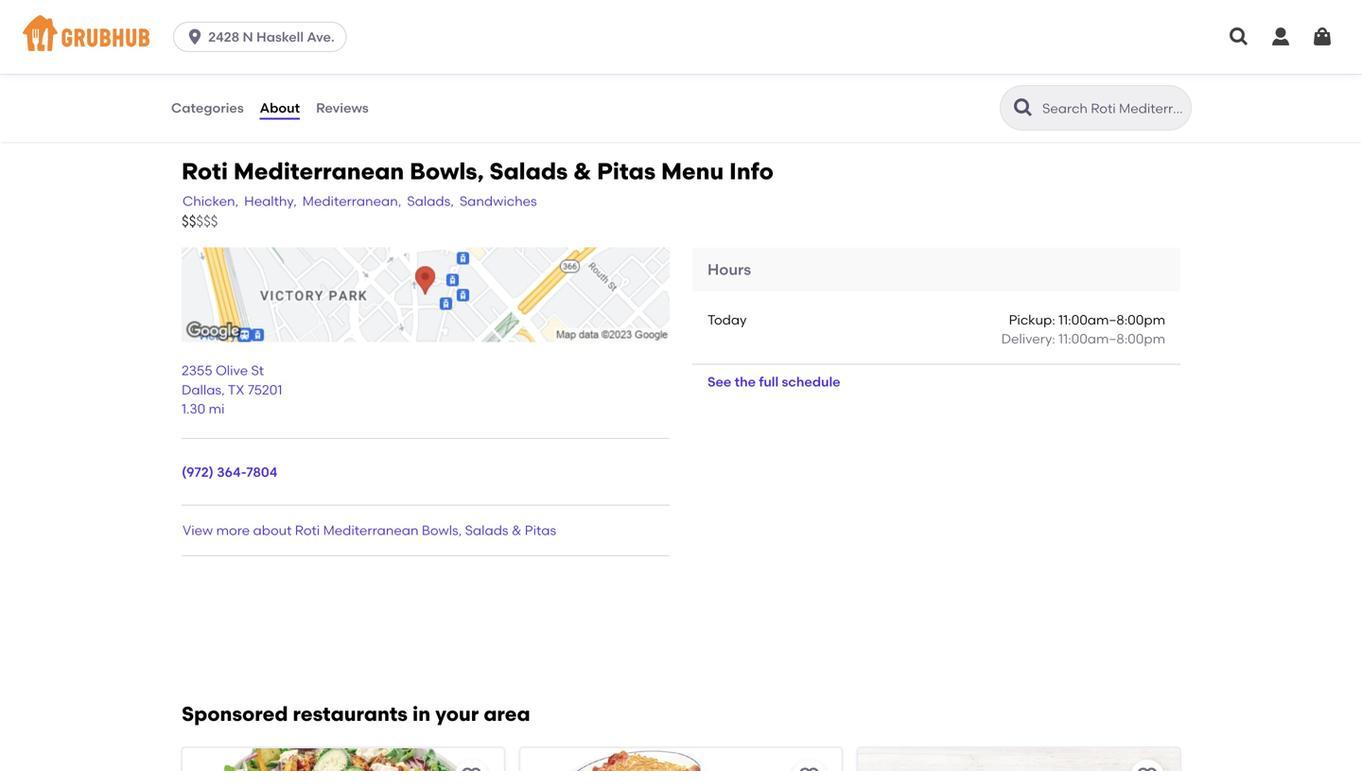 Task type: vqa. For each thing, say whether or not it's contained in the screenshot.
First name text field
no



Task type: describe. For each thing, give the bounding box(es) containing it.
schedule
[[782, 374, 841, 390]]

ave.
[[307, 29, 335, 45]]

categories button
[[170, 74, 245, 142]]

1 vertical spatial pitas
[[525, 522, 557, 539]]

1 vertical spatial roti
[[295, 522, 320, 539]]

(972) 364-7804
[[182, 464, 278, 481]]

1 horizontal spatial svg image
[[1229, 26, 1251, 48]]

see
[[708, 374, 732, 390]]

sandwiches button
[[459, 191, 538, 212]]

about button
[[259, 74, 301, 142]]

1.30
[[182, 401, 206, 417]]

see the full schedule
[[708, 374, 841, 390]]

roti mediterranean bowls, salads & pitas menu info
[[182, 158, 774, 185]]

view
[[183, 522, 213, 539]]

n
[[243, 29, 253, 45]]

see the full schedule button
[[693, 365, 856, 399]]

2355
[[182, 363, 213, 379]]

olive
[[216, 363, 248, 379]]

main navigation navigation
[[0, 0, 1363, 74]]

save this restaurant image for roti mediterranean bowls, salads & pitas logo
[[460, 766, 483, 771]]

the
[[735, 374, 756, 390]]

364-
[[217, 464, 246, 481]]

2355 olive st dallas , tx 75201 1.30 mi
[[182, 363, 282, 417]]

restaurants
[[293, 702, 408, 726]]

svg image inside "2428 n haskell ave." button
[[186, 27, 205, 46]]

0 horizontal spatial roti
[[182, 158, 228, 185]]

2 11:00am–8:00pm from the top
[[1059, 331, 1166, 347]]

0 vertical spatial salads
[[490, 158, 568, 185]]

(972) 364-7804 button
[[182, 463, 278, 482]]

1 horizontal spatial pitas
[[597, 158, 656, 185]]

chicken,
[[183, 193, 239, 209]]

(972)
[[182, 464, 214, 481]]

your
[[436, 702, 479, 726]]

reviews
[[316, 100, 369, 116]]

tx
[[228, 382, 245, 398]]

1 horizontal spatial &
[[574, 158, 592, 185]]

1 vertical spatial salads
[[465, 522, 509, 539]]

pickup: 11:00am–8:00pm delivery: 11:00am–8:00pm
[[1002, 312, 1166, 347]]

sponsored restaurants in your area
[[182, 702, 531, 726]]

healthy, button
[[243, 191, 298, 212]]



Task type: locate. For each thing, give the bounding box(es) containing it.
0 vertical spatial mediterranean
[[234, 158, 404, 185]]

2 svg image from the left
[[1312, 26, 1335, 48]]

sandwiches
[[460, 193, 537, 209]]

2428
[[208, 29, 240, 45]]

sponsored
[[182, 702, 288, 726]]

save this restaurant button for ihop logo on the bottom of the page
[[793, 760, 827, 771]]

,
[[222, 382, 225, 398]]

&
[[574, 158, 592, 185], [512, 522, 522, 539]]

0 horizontal spatial pitas
[[525, 522, 557, 539]]

0 vertical spatial bowls,
[[410, 158, 484, 185]]

$$$$$
[[182, 213, 218, 230]]

ihop logo image
[[521, 749, 842, 771]]

hours
[[708, 260, 752, 279]]

pitas
[[597, 158, 656, 185], [525, 522, 557, 539]]

75201
[[248, 382, 282, 398]]

salads
[[490, 158, 568, 185], [465, 522, 509, 539]]

categories
[[171, 100, 244, 116]]

roti mediterranean bowls, salads & pitas logo image
[[183, 749, 504, 771]]

salads, button
[[406, 191, 455, 212]]

view more about roti mediterranean bowls, salads & pitas
[[183, 522, 557, 539]]

mediterranean
[[234, 158, 404, 185], [323, 522, 419, 539]]

3 save this restaurant button from the left
[[1131, 760, 1165, 771]]

svg image
[[1270, 26, 1293, 48], [1312, 26, 1335, 48]]

2428 n haskell ave.
[[208, 29, 335, 45]]

2428 n haskell ave. button
[[173, 22, 355, 52]]

1 11:00am–8:00pm from the top
[[1059, 312, 1166, 328]]

1 vertical spatial &
[[512, 522, 522, 539]]

chicken, healthy, mediterranean, salads, sandwiches
[[183, 193, 537, 209]]

salads,
[[407, 193, 454, 209]]

mi
[[209, 401, 225, 417]]

0 vertical spatial 11:00am–8:00pm
[[1059, 312, 1166, 328]]

2 save this restaurant image from the left
[[799, 766, 821, 771]]

save this restaurant button for roti mediterranean bowls, salads & pitas logo
[[455, 760, 489, 771]]

save this restaurant button for 'taco cabana 20132 logo'
[[1131, 760, 1165, 771]]

st
[[251, 363, 264, 379]]

delivery:
[[1002, 331, 1056, 347]]

0 horizontal spatial svg image
[[186, 27, 205, 46]]

0 vertical spatial pitas
[[597, 158, 656, 185]]

more
[[216, 522, 250, 539]]

$$
[[182, 213, 196, 230]]

full
[[759, 374, 779, 390]]

area
[[484, 702, 531, 726]]

11:00am–8:00pm right delivery:
[[1059, 331, 1166, 347]]

1 save this restaurant button from the left
[[455, 760, 489, 771]]

reviews button
[[315, 74, 370, 142]]

healthy,
[[244, 193, 297, 209]]

11:00am–8:00pm
[[1059, 312, 1166, 328], [1059, 331, 1166, 347]]

2 save this restaurant button from the left
[[793, 760, 827, 771]]

1 svg image from the left
[[1270, 26, 1293, 48]]

Search Roti Mediterranean Bowls, Salads & Pitas search field
[[1041, 99, 1186, 117]]

1 save this restaurant image from the left
[[460, 766, 483, 771]]

1 horizontal spatial svg image
[[1312, 26, 1335, 48]]

about
[[253, 522, 292, 539]]

1 horizontal spatial save this restaurant button
[[793, 760, 827, 771]]

0 horizontal spatial &
[[512, 522, 522, 539]]

roti
[[182, 158, 228, 185], [295, 522, 320, 539]]

menu
[[662, 158, 724, 185]]

pickup:
[[1010, 312, 1056, 328]]

7804
[[246, 464, 278, 481]]

0 vertical spatial roti
[[182, 158, 228, 185]]

svg image
[[1229, 26, 1251, 48], [186, 27, 205, 46]]

0 vertical spatial &
[[574, 158, 592, 185]]

1 vertical spatial bowls,
[[422, 522, 462, 539]]

1 vertical spatial 11:00am–8:00pm
[[1059, 331, 1166, 347]]

1 horizontal spatial roti
[[295, 522, 320, 539]]

mediterranean,
[[303, 193, 402, 209]]

0 horizontal spatial save this restaurant button
[[455, 760, 489, 771]]

about
[[260, 100, 300, 116]]

11:00am–8:00pm right pickup:
[[1059, 312, 1166, 328]]

info
[[730, 158, 774, 185]]

roti right about
[[295, 522, 320, 539]]

bowls,
[[410, 158, 484, 185], [422, 522, 462, 539]]

save this restaurant image
[[460, 766, 483, 771], [799, 766, 821, 771], [1137, 766, 1159, 771]]

mediterranean, button
[[302, 191, 403, 212]]

save this restaurant image for 'taco cabana 20132 logo'
[[1137, 766, 1159, 771]]

taco cabana 20132 logo image
[[859, 749, 1180, 771]]

roti up chicken,
[[182, 158, 228, 185]]

2 horizontal spatial save this restaurant button
[[1131, 760, 1165, 771]]

save this restaurant button
[[455, 760, 489, 771], [793, 760, 827, 771], [1131, 760, 1165, 771]]

dallas
[[182, 382, 222, 398]]

today
[[708, 312, 747, 328]]

0 horizontal spatial svg image
[[1270, 26, 1293, 48]]

1 vertical spatial mediterranean
[[323, 522, 419, 539]]

in
[[413, 702, 431, 726]]

1 horizontal spatial save this restaurant image
[[799, 766, 821, 771]]

3 save this restaurant image from the left
[[1137, 766, 1159, 771]]

search icon image
[[1013, 97, 1035, 119]]

2 horizontal spatial save this restaurant image
[[1137, 766, 1159, 771]]

0 horizontal spatial save this restaurant image
[[460, 766, 483, 771]]

save this restaurant image for ihop logo on the bottom of the page
[[799, 766, 821, 771]]

haskell
[[257, 29, 304, 45]]

chicken, button
[[182, 191, 240, 212]]



